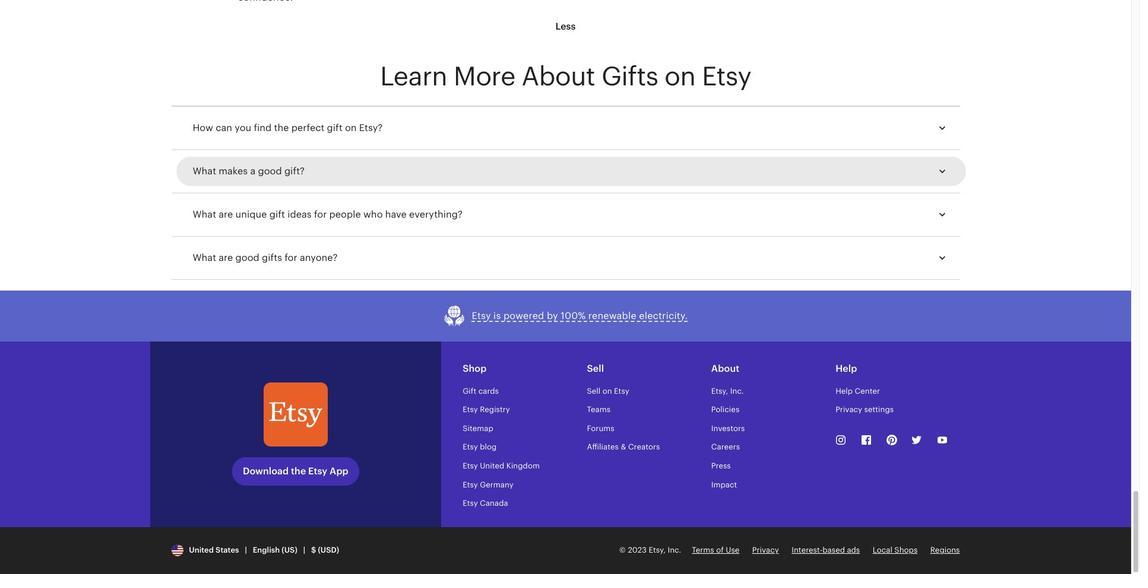 Task type: vqa. For each thing, say whether or not it's contained in the screenshot.
POLICIES link
yes



Task type: describe. For each thing, give the bounding box(es) containing it.
us image
[[171, 545, 183, 557]]

privacy for privacy link
[[752, 546, 779, 555]]

0 horizontal spatial about
[[522, 62, 595, 92]]

sell on etsy
[[587, 387, 629, 396]]

people
[[329, 209, 361, 220]]

gift cards link
[[463, 387, 499, 396]]

ads
[[847, 546, 860, 555]]

electricity.
[[639, 311, 688, 322]]

settings
[[864, 406, 894, 415]]

etsy germany
[[463, 481, 514, 490]]

1 horizontal spatial inc.
[[730, 387, 744, 396]]

1 vertical spatial united
[[189, 546, 214, 555]]

forums
[[587, 424, 614, 433]]

etsy for etsy registry
[[463, 406, 478, 415]]

creators
[[628, 443, 660, 452]]

1 vertical spatial etsy,
[[649, 546, 666, 555]]

less button
[[545, 13, 586, 41]]

0 horizontal spatial inc.
[[668, 546, 681, 555]]

what are unique gift ideas for people who have everything? button
[[182, 200, 960, 229]]

more
[[454, 62, 515, 92]]

learn more about gifts on etsy tab panel
[[171, 107, 960, 280]]

etsy is powered by 100% renewable electricity. button
[[443, 305, 688, 328]]

help center
[[836, 387, 880, 396]]

canada
[[480, 499, 508, 508]]

1 vertical spatial about
[[711, 363, 740, 374]]

etsy germany link
[[463, 481, 514, 490]]

2023
[[628, 546, 647, 555]]

0 vertical spatial on
[[665, 62, 696, 92]]

press
[[711, 462, 731, 471]]

cards
[[478, 387, 499, 396]]

etsy registry
[[463, 406, 510, 415]]

etsy?
[[359, 122, 383, 133]]

gift?
[[284, 165, 305, 177]]

affiliates
[[587, 443, 619, 452]]

2 vertical spatial on
[[603, 387, 612, 396]]

shops
[[895, 546, 918, 555]]

learn more about gifts on etsy
[[380, 62, 751, 92]]

kingdom
[[506, 462, 540, 471]]

good inside dropdown button
[[258, 165, 282, 177]]

gifts
[[262, 252, 282, 263]]

regions
[[930, 546, 960, 555]]

© 2023 etsy, inc.
[[619, 546, 681, 555]]

good inside dropdown button
[[235, 252, 259, 263]]

by
[[547, 311, 558, 322]]

download the etsy app link
[[232, 458, 359, 486]]

privacy link
[[752, 546, 779, 555]]

what for what makes a good gift?
[[193, 165, 216, 177]]

©
[[619, 546, 626, 555]]

registry
[[480, 406, 510, 415]]

download the etsy app
[[243, 466, 348, 478]]

impact
[[711, 481, 737, 490]]

local shops
[[873, 546, 918, 555]]

have
[[385, 209, 407, 220]]

of
[[716, 546, 724, 555]]

a
[[250, 165, 256, 177]]

use
[[726, 546, 740, 555]]

etsy canada
[[463, 499, 508, 508]]

privacy settings link
[[836, 406, 894, 415]]

interest-based ads
[[792, 546, 860, 555]]

etsy is powered by 100% renewable electricity.
[[472, 311, 688, 322]]

are for unique
[[219, 209, 233, 220]]

investors
[[711, 424, 745, 433]]

0 vertical spatial for
[[314, 209, 327, 220]]

etsy united kingdom
[[463, 462, 540, 471]]

privacy for privacy settings
[[836, 406, 862, 415]]

impact link
[[711, 481, 737, 490]]

you
[[235, 122, 251, 133]]

etsy canada link
[[463, 499, 508, 508]]

etsy for etsy is powered by 100% renewable electricity.
[[472, 311, 491, 322]]

investors link
[[711, 424, 745, 433]]

sell for sell on etsy
[[587, 387, 601, 396]]

interest-
[[792, 546, 823, 555]]

teams link
[[587, 406, 611, 415]]

what makes a good gift?
[[193, 165, 305, 177]]

&
[[621, 443, 626, 452]]

press link
[[711, 462, 731, 471]]

united states   |   english (us)   |   $ (usd)
[[185, 546, 339, 555]]

interest-based ads link
[[792, 546, 860, 555]]

100%
[[561, 311, 586, 322]]

germany
[[480, 481, 514, 490]]

learn
[[380, 62, 447, 92]]

etsy for etsy canada
[[463, 499, 478, 508]]

1 | from the left
[[245, 546, 247, 555]]

states
[[216, 546, 239, 555]]

teams
[[587, 406, 611, 415]]

perfect
[[291, 122, 324, 133]]

unique
[[235, 209, 267, 220]]



Task type: locate. For each thing, give the bounding box(es) containing it.
etsy for etsy united kingdom
[[463, 462, 478, 471]]

0 vertical spatial sell
[[587, 363, 604, 374]]

terms of use link
[[692, 546, 740, 555]]

on up teams link
[[603, 387, 612, 396]]

0 vertical spatial united
[[480, 462, 504, 471]]

how can you find the perfect gift on etsy?
[[193, 122, 383, 133]]

|
[[245, 546, 247, 555], [303, 546, 305, 555]]

inc. left terms
[[668, 546, 681, 555]]

2 are from the top
[[219, 252, 233, 263]]

united down blog
[[480, 462, 504, 471]]

0 vertical spatial about
[[522, 62, 595, 92]]

1 what from the top
[[193, 165, 216, 177]]

sell on etsy link
[[587, 387, 629, 396]]

good right a
[[258, 165, 282, 177]]

1 vertical spatial gift
[[269, 209, 285, 220]]

policies link
[[711, 406, 740, 415]]

0 horizontal spatial the
[[274, 122, 289, 133]]

0 horizontal spatial united
[[189, 546, 214, 555]]

terms of use
[[692, 546, 740, 555]]

0 horizontal spatial etsy,
[[649, 546, 666, 555]]

on left etsy?
[[345, 122, 357, 133]]

based
[[823, 546, 845, 555]]

1 horizontal spatial for
[[314, 209, 327, 220]]

gift
[[327, 122, 343, 133], [269, 209, 285, 220]]

what makes a good gift? button
[[182, 157, 960, 186]]

on
[[665, 62, 696, 92], [345, 122, 357, 133], [603, 387, 612, 396]]

privacy right use
[[752, 546, 779, 555]]

1 horizontal spatial the
[[291, 466, 306, 478]]

careers link
[[711, 443, 740, 452]]

about up etsy, inc.
[[711, 363, 740, 374]]

who
[[363, 209, 383, 220]]

inc. up "policies" link
[[730, 387, 744, 396]]

1 sell from the top
[[587, 363, 604, 374]]

gift right perfect
[[327, 122, 343, 133]]

0 vertical spatial the
[[274, 122, 289, 133]]

2 horizontal spatial on
[[665, 62, 696, 92]]

0 vertical spatial help
[[836, 363, 857, 374]]

$
[[311, 546, 316, 555]]

0 horizontal spatial on
[[345, 122, 357, 133]]

1 help from the top
[[836, 363, 857, 374]]

1 horizontal spatial privacy
[[836, 406, 862, 415]]

the right find
[[274, 122, 289, 133]]

help center link
[[836, 387, 880, 396]]

etsy blog link
[[463, 443, 497, 452]]

1 vertical spatial are
[[219, 252, 233, 263]]

0 horizontal spatial privacy
[[752, 546, 779, 555]]

help up help center
[[836, 363, 857, 374]]

are left gifts
[[219, 252, 233, 263]]

etsy, up "policies" link
[[711, 387, 728, 396]]

2 | from the left
[[303, 546, 305, 555]]

english
[[253, 546, 280, 555]]

local
[[873, 546, 893, 555]]

etsy for etsy germany
[[463, 481, 478, 490]]

0 horizontal spatial |
[[245, 546, 247, 555]]

for right ideas
[[314, 209, 327, 220]]

less
[[556, 21, 576, 32]]

0 vertical spatial etsy,
[[711, 387, 728, 396]]

1 vertical spatial sell
[[587, 387, 601, 396]]

what are good gifts for anyone?
[[193, 252, 338, 263]]

1 vertical spatial good
[[235, 252, 259, 263]]

etsy for etsy blog
[[463, 443, 478, 452]]

local shops link
[[873, 546, 918, 555]]

what for what are good gifts for anyone?
[[193, 252, 216, 263]]

help
[[836, 363, 857, 374], [836, 387, 853, 396]]

the
[[274, 122, 289, 133], [291, 466, 306, 478]]

privacy
[[836, 406, 862, 415], [752, 546, 779, 555]]

gift
[[463, 387, 476, 396]]

are
[[219, 209, 233, 220], [219, 252, 233, 263]]

sell for sell
[[587, 363, 604, 374]]

1 vertical spatial inc.
[[668, 546, 681, 555]]

1 horizontal spatial |
[[303, 546, 305, 555]]

united right us image
[[189, 546, 214, 555]]

help for help
[[836, 363, 857, 374]]

anyone?
[[300, 252, 338, 263]]

etsy inside button
[[472, 311, 491, 322]]

are left unique
[[219, 209, 233, 220]]

1 vertical spatial help
[[836, 387, 853, 396]]

find
[[254, 122, 272, 133]]

| right states
[[245, 546, 247, 555]]

the right download
[[291, 466, 306, 478]]

1 vertical spatial the
[[291, 466, 306, 478]]

ideas
[[288, 209, 312, 220]]

gift inside dropdown button
[[327, 122, 343, 133]]

2 help from the top
[[836, 387, 853, 396]]

about down less dropdown button
[[522, 62, 595, 92]]

about
[[522, 62, 595, 92], [711, 363, 740, 374]]

are for good
[[219, 252, 233, 263]]

what are good gifts for anyone? button
[[182, 244, 960, 272]]

0 vertical spatial gift
[[327, 122, 343, 133]]

(us)
[[282, 546, 297, 555]]

how can you find the perfect gift on etsy? button
[[182, 114, 960, 142]]

etsy, inc. link
[[711, 387, 744, 396]]

center
[[855, 387, 880, 396]]

policies
[[711, 406, 740, 415]]

1 horizontal spatial about
[[711, 363, 740, 374]]

1 horizontal spatial united
[[480, 462, 504, 471]]

sitemap link
[[463, 424, 493, 433]]

terms
[[692, 546, 714, 555]]

good left gifts
[[235, 252, 259, 263]]

careers
[[711, 443, 740, 452]]

powered
[[504, 311, 544, 322]]

what for what are unique gift ideas for people who have everything?
[[193, 209, 216, 220]]

(usd)
[[318, 546, 339, 555]]

for right gifts
[[285, 252, 297, 263]]

everything?
[[409, 209, 463, 220]]

download
[[243, 466, 289, 478]]

| left $ at bottom
[[303, 546, 305, 555]]

0 horizontal spatial for
[[285, 252, 297, 263]]

2 what from the top
[[193, 209, 216, 220]]

privacy down help center link
[[836, 406, 862, 415]]

what are unique gift ideas for people who have everything?
[[193, 209, 463, 220]]

1 vertical spatial on
[[345, 122, 357, 133]]

0 horizontal spatial gift
[[269, 209, 285, 220]]

0 vertical spatial what
[[193, 165, 216, 177]]

what inside dropdown button
[[193, 165, 216, 177]]

0 vertical spatial are
[[219, 209, 233, 220]]

1 horizontal spatial gift
[[327, 122, 343, 133]]

1 are from the top
[[219, 209, 233, 220]]

etsy blog
[[463, 443, 497, 452]]

help for help center
[[836, 387, 853, 396]]

etsy
[[702, 62, 751, 92], [472, 311, 491, 322], [614, 387, 629, 396], [463, 406, 478, 415], [463, 443, 478, 452], [463, 462, 478, 471], [308, 466, 327, 478], [463, 481, 478, 490], [463, 499, 478, 508]]

sell up teams link
[[587, 387, 601, 396]]

0 vertical spatial inc.
[[730, 387, 744, 396]]

gifts
[[602, 62, 658, 92]]

for
[[314, 209, 327, 220], [285, 252, 297, 263]]

on inside dropdown button
[[345, 122, 357, 133]]

is
[[494, 311, 501, 322]]

sell up 'sell on etsy' link
[[587, 363, 604, 374]]

0 vertical spatial privacy
[[836, 406, 862, 415]]

etsy registry link
[[463, 406, 510, 415]]

sitemap
[[463, 424, 493, 433]]

1 vertical spatial for
[[285, 252, 297, 263]]

renewable
[[588, 311, 637, 322]]

the inside dropdown button
[[274, 122, 289, 133]]

2 sell from the top
[[587, 387, 601, 396]]

etsy, inc.
[[711, 387, 744, 396]]

app
[[330, 466, 348, 478]]

3 what from the top
[[193, 252, 216, 263]]

how
[[193, 122, 213, 133]]

can
[[216, 122, 232, 133]]

1 horizontal spatial etsy,
[[711, 387, 728, 396]]

forums link
[[587, 424, 614, 433]]

affiliates & creators link
[[587, 443, 660, 452]]

etsy,
[[711, 387, 728, 396], [649, 546, 666, 555]]

blog
[[480, 443, 497, 452]]

etsy, right 2023
[[649, 546, 666, 555]]

1 horizontal spatial on
[[603, 387, 612, 396]]

inc.
[[730, 387, 744, 396], [668, 546, 681, 555]]

0 vertical spatial good
[[258, 165, 282, 177]]

gift inside dropdown button
[[269, 209, 285, 220]]

on right gifts
[[665, 62, 696, 92]]

etsy united kingdom link
[[463, 462, 540, 471]]

2 vertical spatial what
[[193, 252, 216, 263]]

1 vertical spatial what
[[193, 209, 216, 220]]

1 vertical spatial privacy
[[752, 546, 779, 555]]

makes
[[219, 165, 248, 177]]

what
[[193, 165, 216, 177], [193, 209, 216, 220], [193, 252, 216, 263]]

gift left ideas
[[269, 209, 285, 220]]

help left center
[[836, 387, 853, 396]]

shop
[[463, 363, 487, 374]]

affiliates & creators
[[587, 443, 660, 452]]



